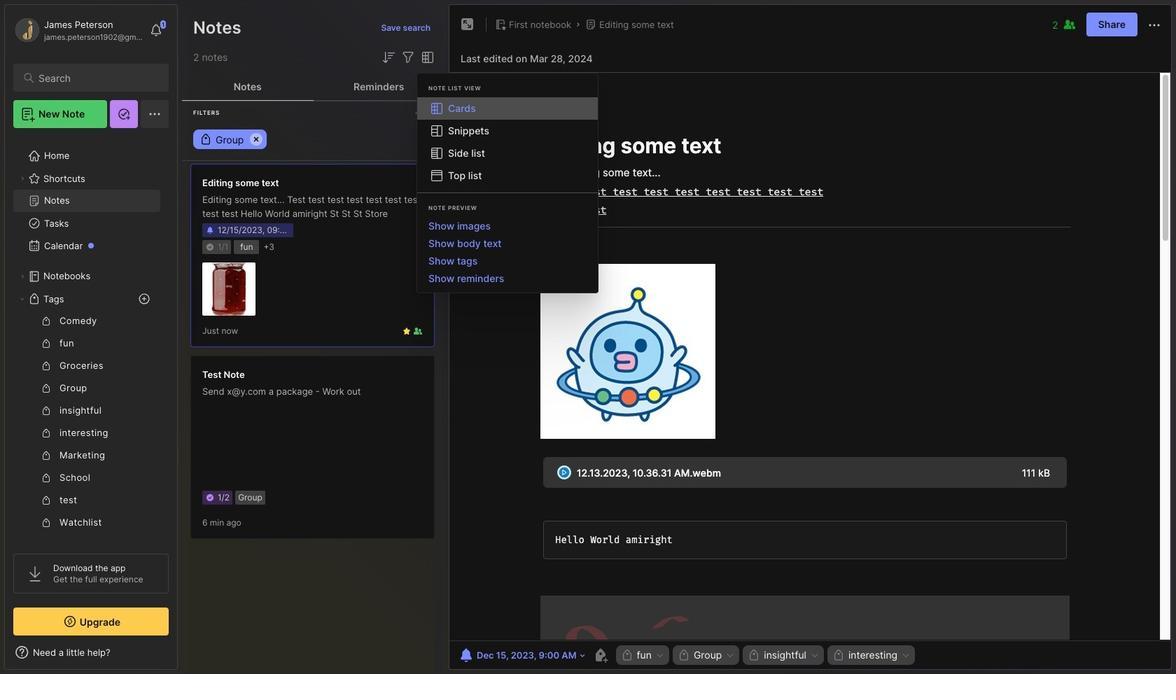 Task type: locate. For each thing, give the bounding box(es) containing it.
0 vertical spatial dropdown list menu
[[417, 97, 598, 187]]

group
[[13, 310, 160, 579]]

More actions field
[[1146, 16, 1163, 33]]

click to collapse image
[[177, 648, 187, 665]]

main element
[[0, 0, 182, 674]]

expand note image
[[459, 16, 476, 33]]

more actions image
[[1146, 17, 1163, 33]]

dropdown list menu
[[417, 97, 598, 187], [417, 217, 598, 287]]

Note Editor text field
[[449, 72, 1171, 641]]

WHAT'S NEW field
[[5, 641, 177, 664]]

menu item
[[417, 97, 598, 120]]

Account field
[[13, 16, 143, 44]]

Search text field
[[39, 71, 156, 85]]

Sort options field
[[380, 49, 397, 66]]

1 dropdown list menu from the top
[[417, 97, 598, 187]]

tree
[[5, 137, 177, 632]]

note window element
[[449, 4, 1172, 673]]

None search field
[[39, 69, 156, 86]]

tab list
[[182, 73, 445, 101]]

1 vertical spatial dropdown list menu
[[417, 217, 598, 287]]



Task type: describe. For each thing, give the bounding box(es) containing it.
interesting Tag actions field
[[898, 650, 911, 660]]

fun Tag actions field
[[652, 650, 665, 660]]

Group Tag actions field
[[722, 650, 735, 660]]

insightful Tag actions field
[[806, 650, 820, 660]]

expand notebooks image
[[18, 272, 27, 281]]

group inside tree
[[13, 310, 160, 579]]

View options field
[[417, 49, 436, 66]]

expand tags image
[[18, 295, 27, 303]]

2 dropdown list menu from the top
[[417, 217, 598, 287]]

none search field inside main element
[[39, 69, 156, 86]]

Edit reminder field
[[456, 645, 586, 665]]

thumbnail image
[[202, 263, 256, 316]]

add filters image
[[400, 49, 417, 66]]

add tag image
[[592, 647, 609, 664]]

tree inside main element
[[5, 137, 177, 632]]

Add filters field
[[400, 49, 417, 66]]



Task type: vqa. For each thing, say whether or not it's contained in the screenshot.
the Untitled task
no



